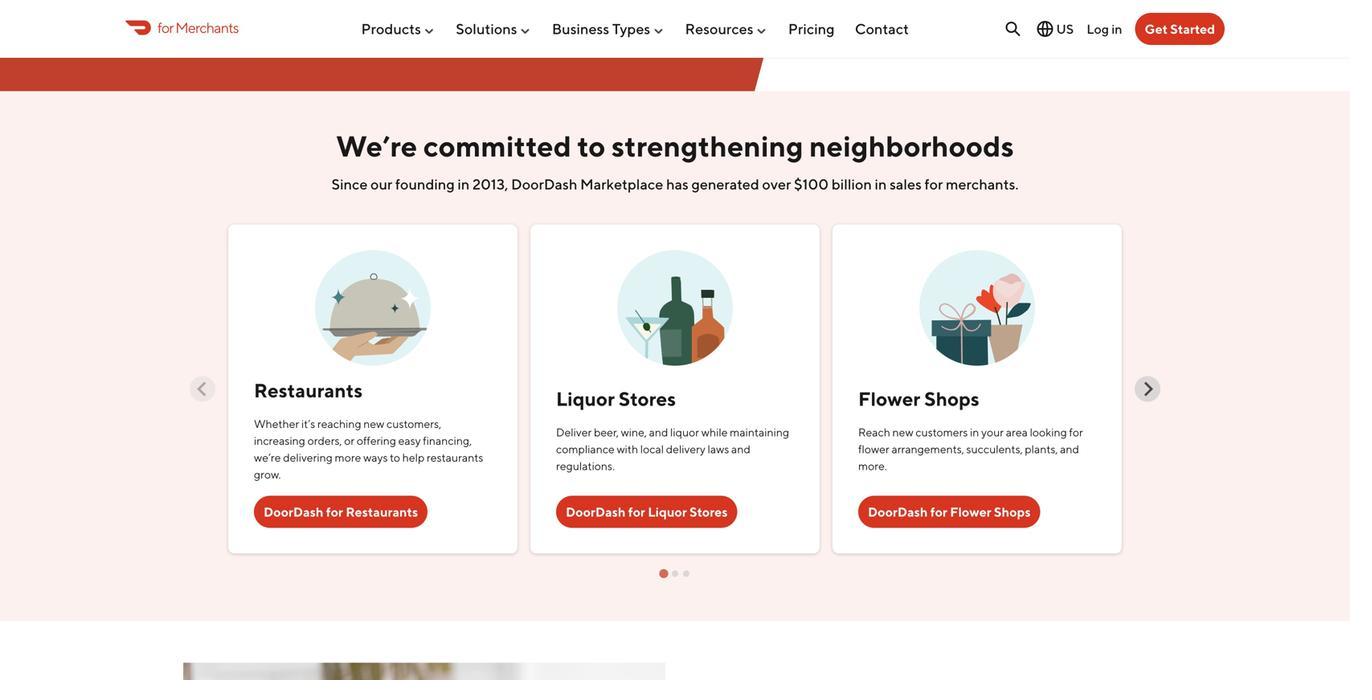 Task type: vqa. For each thing, say whether or not it's contained in the screenshot.
the left 'Flower'
yes



Task type: locate. For each thing, give the bounding box(es) containing it.
to left help at the bottom
[[390, 451, 400, 465]]

deliver beer, wine, and liquor while maintaining compliance with local delivery laws and regulations.
[[556, 426, 789, 473]]

to inside whether it's reaching new customers, increasing orders, or offering easy financing, we're delivering more ways to help restaurants grow.
[[390, 451, 400, 465]]

compliance
[[556, 443, 615, 456]]

business types
[[552, 20, 650, 37]]

cx corp illustration alcohol image
[[617, 238, 733, 366]]

beer,
[[594, 426, 619, 439]]

for
[[158, 19, 173, 36], [925, 176, 943, 193], [1069, 426, 1083, 439], [326, 505, 343, 520], [628, 505, 645, 520], [930, 505, 947, 520]]

shops down succulents, at the right bottom of page
[[994, 505, 1031, 520]]

0 horizontal spatial liquor
[[556, 388, 615, 411]]

liquor up select a slide to show tab list
[[648, 505, 687, 520]]

doordash down regulations. on the left
[[566, 505, 626, 520]]

delivery
[[666, 443, 706, 456]]

we're
[[254, 451, 281, 465]]

liquor
[[556, 388, 615, 411], [648, 505, 687, 520]]

1 horizontal spatial stores
[[690, 505, 728, 520]]

0 vertical spatial flower
[[858, 388, 920, 411]]

cx corp illustration rx image
[[315, 238, 431, 366]]

1 horizontal spatial and
[[731, 443, 751, 456]]

stores down laws
[[690, 505, 728, 520]]

merchants.
[[946, 176, 1019, 193]]

strengthening
[[612, 129, 803, 163]]

for down more
[[326, 505, 343, 520]]

ways
[[363, 451, 388, 465]]

new right reach
[[893, 426, 914, 439]]

0 horizontal spatial to
[[390, 451, 400, 465]]

new
[[364, 418, 384, 431], [893, 426, 914, 439]]

log
[[1087, 21, 1109, 36]]

restaurants up it's
[[254, 380, 363, 402]]

1 vertical spatial stores
[[690, 505, 728, 520]]

and for flower shops
[[1060, 443, 1079, 456]]

doordash down grow.
[[264, 505, 323, 520]]

1 horizontal spatial liquor
[[648, 505, 687, 520]]

started
[[1170, 21, 1215, 37]]

our
[[371, 176, 392, 193]]

1 horizontal spatial new
[[893, 426, 914, 439]]

easy
[[398, 435, 421, 448]]

us
[[1056, 21, 1074, 37]]

doordash down more.
[[868, 505, 928, 520]]

shops up 'customers'
[[924, 388, 980, 411]]

whether
[[254, 418, 299, 431]]

offering
[[357, 435, 396, 448]]

new inside reach new customers in your area looking for flower arrangements, succulents, plants, and more.
[[893, 426, 914, 439]]

grow.
[[254, 468, 281, 482]]

more
[[335, 451, 361, 465]]

1 horizontal spatial flower
[[950, 505, 991, 520]]

doordash business manager app for merchants image
[[183, 664, 665, 681]]

flower
[[858, 388, 920, 411], [950, 505, 991, 520]]

in
[[1112, 21, 1122, 36], [458, 176, 470, 193], [875, 176, 887, 193], [970, 426, 979, 439]]

succulents,
[[966, 443, 1023, 456]]

area
[[1006, 426, 1028, 439]]

for right looking
[[1069, 426, 1083, 439]]

new up offering
[[364, 418, 384, 431]]

or
[[344, 435, 355, 448]]

in left the "your"
[[970, 426, 979, 439]]

doordash
[[511, 176, 577, 193], [264, 505, 323, 520], [566, 505, 626, 520], [868, 505, 928, 520]]

and right laws
[[731, 443, 751, 456]]

reaching
[[317, 418, 361, 431]]

0 vertical spatial shops
[[924, 388, 980, 411]]

flower up reach
[[858, 388, 920, 411]]

0 horizontal spatial stores
[[619, 388, 676, 411]]

flower down reach new customers in your area looking for flower arrangements, succulents, plants, and more.
[[950, 505, 991, 520]]

merchants
[[175, 19, 238, 36]]

arrangements,
[[892, 443, 964, 456]]

orders,
[[307, 435, 342, 448]]

liquor up deliver
[[556, 388, 615, 411]]

2 horizontal spatial and
[[1060, 443, 1079, 456]]

0 horizontal spatial new
[[364, 418, 384, 431]]

local
[[640, 443, 664, 456]]

reach
[[858, 426, 890, 439]]

and for liquor stores
[[731, 443, 751, 456]]

0 vertical spatial restaurants
[[254, 380, 363, 402]]

$100
[[794, 176, 829, 193]]

1 vertical spatial to
[[390, 451, 400, 465]]

and down looking
[[1060, 443, 1079, 456]]

for down with
[[628, 505, 645, 520]]

1 horizontal spatial to
[[577, 129, 606, 163]]

liquor stores
[[556, 388, 676, 411]]

doordash for liquor stores
[[566, 505, 626, 520]]

doordash for flower shops
[[868, 505, 1031, 520]]

products
[[361, 20, 421, 37]]

for right sales
[[925, 176, 943, 193]]

contact link
[[855, 14, 909, 44]]

shops
[[924, 388, 980, 411], [994, 505, 1031, 520]]

stores up wine,
[[619, 388, 676, 411]]

pricing link
[[788, 14, 835, 44]]

and
[[649, 426, 668, 439], [731, 443, 751, 456], [1060, 443, 1079, 456]]

marketplace
[[580, 176, 663, 193]]

wine,
[[621, 426, 647, 439]]

restaurants
[[254, 380, 363, 402], [346, 505, 418, 520]]

0 horizontal spatial shops
[[924, 388, 980, 411]]

sales
[[890, 176, 922, 193]]

get started
[[1145, 21, 1215, 37]]

stores
[[619, 388, 676, 411], [690, 505, 728, 520]]

restaurants down ways
[[346, 505, 418, 520]]

to
[[577, 129, 606, 163], [390, 451, 400, 465]]

for left merchants
[[158, 19, 173, 36]]

and up local
[[649, 426, 668, 439]]

log in link
[[1087, 21, 1122, 36]]

founding
[[395, 176, 455, 193]]

and inside reach new customers in your area looking for flower arrangements, succulents, plants, and more.
[[1060, 443, 1079, 456]]

previous slide image
[[195, 382, 210, 397]]

doordash for restaurants link
[[254, 496, 428, 529]]

laws
[[708, 443, 729, 456]]

to up marketplace in the top of the page
[[577, 129, 606, 163]]

0 vertical spatial to
[[577, 129, 606, 163]]

1 vertical spatial flower
[[950, 505, 991, 520]]

1 horizontal spatial shops
[[994, 505, 1031, 520]]



Task type: describe. For each thing, give the bounding box(es) containing it.
neighborhoods
[[809, 129, 1014, 163]]

looking
[[1030, 426, 1067, 439]]

since our founding in 2013, doordash marketplace has generated over $100 billion in sales for merchants.
[[331, 176, 1019, 193]]

next slide image
[[1140, 382, 1155, 397]]

we're
[[336, 129, 417, 163]]

1 vertical spatial restaurants
[[346, 505, 418, 520]]

plants,
[[1025, 443, 1058, 456]]

doordash right 2013, at the left of the page
[[511, 176, 577, 193]]

for down arrangements,
[[930, 505, 947, 520]]

get
[[1145, 21, 1168, 37]]

more.
[[858, 460, 887, 473]]

doordash for restaurants
[[264, 505, 418, 520]]

for merchants link
[[125, 17, 238, 38]]

0 vertical spatial liquor
[[556, 388, 615, 411]]

has
[[666, 176, 689, 193]]

restaurants
[[427, 451, 483, 465]]

business
[[552, 20, 609, 37]]

log in
[[1087, 21, 1122, 36]]

in inside reach new customers in your area looking for flower arrangements, succulents, plants, and more.
[[970, 426, 979, 439]]

flower shops
[[858, 388, 980, 411]]

solutions
[[456, 20, 517, 37]]

over
[[762, 176, 791, 193]]

financing,
[[423, 435, 472, 448]]

new inside whether it's reaching new customers, increasing orders, or offering easy financing, we're delivering more ways to help restaurants grow.
[[364, 418, 384, 431]]

for inside reach new customers in your area looking for flower arrangements, succulents, plants, and more.
[[1069, 426, 1083, 439]]

doordash for flower shops link
[[858, 496, 1040, 529]]

customers
[[916, 426, 968, 439]]

doordash for flower shops
[[868, 505, 928, 520]]

resources link
[[685, 14, 768, 44]]

in left sales
[[875, 176, 887, 193]]

maintaining
[[730, 426, 789, 439]]

in left 2013, at the left of the page
[[458, 176, 470, 193]]

0 horizontal spatial flower
[[858, 388, 920, 411]]

flower
[[858, 443, 890, 456]]

your
[[981, 426, 1004, 439]]

doordash for liquor stores
[[566, 505, 728, 520]]

with
[[617, 443, 638, 456]]

committed
[[423, 129, 571, 163]]

0 horizontal spatial and
[[649, 426, 668, 439]]

for merchants
[[158, 19, 238, 36]]

we're committed to strengthening neighborhoods
[[336, 129, 1014, 163]]

1 vertical spatial liquor
[[648, 505, 687, 520]]

liquor
[[670, 426, 699, 439]]

1 vertical spatial shops
[[994, 505, 1031, 520]]

doordash for liquor stores link
[[556, 496, 737, 529]]

delivering
[[283, 451, 333, 465]]

we're committed to strengthening neighborhoods region
[[190, 218, 1161, 580]]

reach new customers in your area looking for flower arrangements, succulents, plants, and more.
[[858, 426, 1083, 473]]

regulations.
[[556, 460, 615, 473]]

help
[[402, 451, 425, 465]]

select a slide to show tab list
[[222, 566, 1128, 580]]

in right the log
[[1112, 21, 1122, 36]]

since
[[331, 176, 368, 193]]

whether it's reaching new customers, increasing orders, or offering easy financing, we're delivering more ways to help restaurants grow.
[[254, 418, 483, 482]]

generated
[[692, 176, 759, 193]]

business types link
[[552, 14, 665, 44]]

increasing
[[254, 435, 305, 448]]

contact
[[855, 20, 909, 37]]

solutions link
[[456, 14, 532, 44]]

cx corp illustration gifts image
[[919, 238, 1035, 366]]

it's
[[301, 418, 315, 431]]

get started button
[[1135, 13, 1225, 45]]

customers,
[[387, 418, 441, 431]]

0 vertical spatial stores
[[619, 388, 676, 411]]

resources
[[685, 20, 754, 37]]

deliver
[[556, 426, 592, 439]]

doordash for restaurants
[[264, 505, 323, 520]]

2013,
[[473, 176, 508, 193]]

pricing
[[788, 20, 835, 37]]

globe line image
[[1036, 19, 1055, 39]]

products link
[[361, 14, 436, 44]]

billion
[[832, 176, 872, 193]]

while
[[701, 426, 728, 439]]

types
[[612, 20, 650, 37]]



